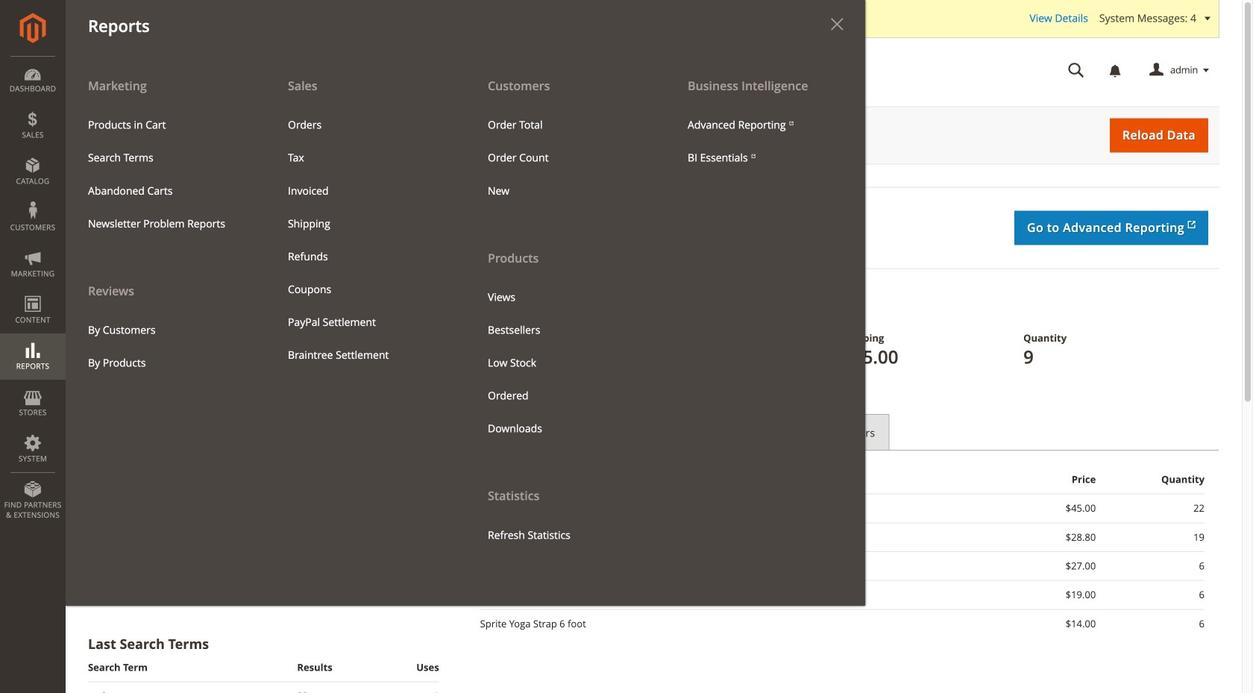 Task type: locate. For each thing, give the bounding box(es) containing it.
menu bar
[[0, 0, 865, 606]]

menu
[[66, 69, 865, 606], [66, 69, 266, 379], [466, 69, 665, 552], [77, 109, 254, 240], [277, 109, 454, 372], [477, 109, 654, 207], [677, 109, 854, 174], [477, 281, 654, 445], [77, 314, 254, 379]]

magento admin panel image
[[20, 13, 46, 43]]



Task type: vqa. For each thing, say whether or not it's contained in the screenshot.
text box
no



